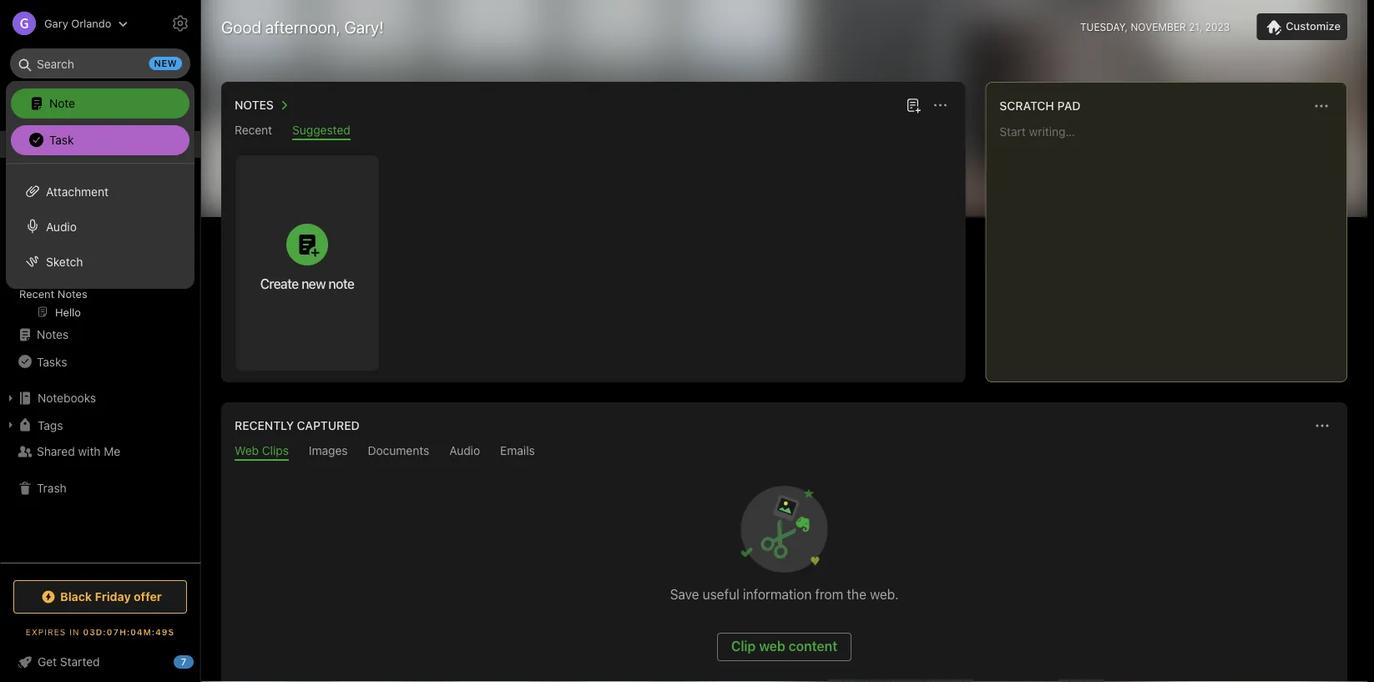 Task type: locate. For each thing, give the bounding box(es) containing it.
new
[[37, 96, 61, 109]]

notes up recent tab
[[235, 98, 274, 112]]

0 vertical spatial tab list
[[225, 123, 962, 140]]

sketch
[[46, 254, 83, 268]]

note,
[[140, 220, 166, 232]]

the inside "group"
[[58, 220, 74, 232]]

recent notes
[[19, 287, 87, 300]]

scratch pad button
[[996, 96, 1081, 116]]

the right from at the bottom right
[[847, 586, 866, 602]]

tuesday,
[[1080, 21, 1128, 33]]

Help and Learning task checklist field
[[0, 649, 200, 675]]

tree
[[0, 131, 200, 562]]

2 tab list from the top
[[225, 444, 1344, 461]]

0 vertical spatial notes
[[235, 98, 274, 112]]

shortcuts button
[[0, 158, 200, 184]]

suggested tab
[[292, 123, 350, 140]]

trash
[[37, 481, 67, 495]]

2 vertical spatial notes
[[37, 328, 69, 341]]

expand tags image
[[4, 418, 18, 432]]

1 vertical spatial more actions image
[[1312, 416, 1332, 436]]

more actions field for recently captured
[[1311, 414, 1334, 437]]

november
[[1131, 21, 1186, 33]]

get started
[[38, 655, 100, 669]]

the
[[58, 220, 74, 232], [847, 586, 866, 602]]

web
[[235, 444, 259, 457]]

notes down sketch
[[57, 287, 87, 300]]

or
[[114, 234, 124, 247]]

clip web content button
[[717, 633, 852, 661]]

new inside 'button'
[[301, 275, 326, 291]]

new
[[154, 58, 177, 69], [301, 275, 326, 291]]

new inside search field
[[154, 58, 177, 69]]

1 vertical spatial the
[[847, 586, 866, 602]]

recent inside tab list
[[235, 123, 272, 137]]

good
[[221, 17, 261, 36]]

content
[[789, 638, 837, 654]]

recent down notes button
[[235, 123, 272, 137]]

0 horizontal spatial audio
[[46, 219, 77, 233]]

0 vertical spatial new
[[154, 58, 177, 69]]

notes
[[235, 98, 274, 112], [57, 287, 87, 300], [37, 328, 69, 341]]

clips
[[262, 444, 289, 457]]

web
[[759, 638, 785, 654]]

0 horizontal spatial new
[[154, 58, 177, 69]]

pad
[[1057, 99, 1081, 113]]

more actions image
[[1311, 96, 1332, 116], [1312, 416, 1332, 436]]

shortcuts
[[38, 164, 90, 178]]

good afternoon, gary!
[[221, 17, 384, 36]]

1 horizontal spatial new
[[301, 275, 326, 291]]

clip web content
[[731, 638, 837, 654]]

1 vertical spatial recent
[[19, 287, 55, 300]]

expand notebooks image
[[4, 392, 18, 405]]

audio up notebook,
[[46, 219, 77, 233]]

audio tab
[[449, 444, 480, 461]]

recent for recent
[[235, 123, 272, 137]]

notes inside "group"
[[57, 287, 87, 300]]

new button
[[10, 88, 190, 118]]

audio left emails
[[449, 444, 480, 457]]

new down settings "icon"
[[154, 58, 177, 69]]

0 vertical spatial audio
[[46, 219, 77, 233]]

recent down the add
[[19, 287, 55, 300]]

click
[[30, 220, 55, 232]]

web clips
[[235, 444, 289, 457]]

sketch button
[[6, 244, 195, 279]]

tab list containing web clips
[[225, 444, 1344, 461]]

Search text field
[[22, 48, 179, 78]]

orlando
[[71, 17, 111, 30]]

group containing click the
[[0, 184, 200, 328]]

tuesday, november 21, 2023
[[1080, 21, 1230, 33]]

1 vertical spatial tab list
[[225, 444, 1344, 461]]

1 vertical spatial notes
[[57, 287, 87, 300]]

7
[[181, 657, 186, 667]]

recent inside "group"
[[19, 287, 55, 300]]

1 horizontal spatial the
[[847, 586, 866, 602]]

1 horizontal spatial audio
[[449, 444, 480, 457]]

me
[[104, 445, 120, 458]]

icon
[[91, 220, 113, 232]]

suggested
[[292, 123, 350, 137]]

attachment
[[46, 184, 108, 198]]

click the ...
[[30, 220, 88, 232]]

tab list
[[225, 123, 962, 140], [225, 444, 1344, 461]]

0 vertical spatial more actions image
[[1311, 96, 1332, 116]]

...
[[77, 220, 88, 232]]

shared with me link
[[0, 438, 200, 465]]

group inside "tree"
[[0, 184, 200, 328]]

new left note
[[301, 275, 326, 291]]

audio inside button
[[46, 219, 77, 233]]

1 horizontal spatial recent
[[235, 123, 272, 137]]

with
[[78, 445, 101, 458]]

recently captured button
[[231, 416, 360, 436]]

recent
[[235, 123, 272, 137], [19, 287, 55, 300]]

add
[[30, 249, 49, 262]]

1 vertical spatial new
[[301, 275, 326, 291]]

tasks
[[37, 355, 67, 368]]

0 vertical spatial the
[[58, 220, 74, 232]]

information
[[743, 586, 812, 602]]

1 vertical spatial audio
[[449, 444, 480, 457]]

0 horizontal spatial the
[[58, 220, 74, 232]]

group
[[0, 184, 200, 328]]

notes inside 'link'
[[37, 328, 69, 341]]

note
[[49, 96, 75, 110]]

0 vertical spatial recent
[[235, 123, 272, 137]]

useful
[[703, 586, 740, 602]]

black friday offer
[[60, 590, 162, 604]]

web clips tab panel
[[221, 461, 1347, 682]]

the left ...
[[58, 220, 74, 232]]

More actions field
[[929, 93, 952, 117], [1310, 94, 1333, 118], [1311, 414, 1334, 437]]

notes up 'tasks'
[[37, 328, 69, 341]]

click to collapse image
[[194, 651, 207, 671]]

1 tab list from the top
[[225, 123, 962, 140]]

tree containing home
[[0, 131, 200, 562]]

note creation menu element
[[11, 85, 190, 159]]

get
[[38, 655, 57, 669]]

audio
[[46, 219, 77, 233], [449, 444, 480, 457]]

notes inside button
[[235, 98, 274, 112]]

create new note
[[260, 275, 354, 291]]

task
[[49, 133, 74, 146]]

a
[[131, 220, 137, 232]]

tab list containing recent
[[225, 123, 962, 140]]

new search field
[[22, 48, 182, 78]]

0 horizontal spatial recent
[[19, 287, 55, 300]]

suggested tab panel
[[221, 140, 965, 382]]

save
[[670, 586, 699, 602]]

expires
[[26, 627, 66, 637]]

web.
[[870, 586, 899, 602]]

from
[[815, 586, 843, 602]]



Task type: describe. For each thing, give the bounding box(es) containing it.
settings image
[[170, 13, 190, 33]]

emails
[[500, 444, 535, 457]]

home link
[[0, 131, 200, 158]]

emails tab
[[500, 444, 535, 461]]

more actions image for recently captured
[[1312, 416, 1332, 436]]

gary
[[44, 17, 68, 30]]

Start writing… text field
[[1000, 124, 1346, 368]]

notebook,
[[30, 234, 81, 247]]

save useful information from the web.
[[670, 586, 899, 602]]

03d:07h:04m:49s
[[83, 627, 175, 637]]

documents tab
[[368, 444, 429, 461]]

notes link
[[0, 321, 200, 348]]

notebooks link
[[0, 385, 200, 412]]

customize
[[1286, 20, 1341, 32]]

expires in 03d:07h:04m:49s
[[26, 627, 175, 637]]

tags button
[[0, 412, 200, 438]]

clip
[[731, 638, 756, 654]]

icon on a note, notebook, stack or tag to add it here.
[[30, 220, 166, 262]]

note button
[[11, 88, 190, 119]]

create new note button
[[235, 155, 379, 371]]

create
[[260, 275, 299, 291]]

attachment button
[[6, 174, 195, 209]]

documents
[[368, 444, 429, 457]]

home
[[37, 137, 69, 151]]

recently
[[235, 419, 294, 432]]

the inside "web clips" tab panel
[[847, 586, 866, 602]]

friday
[[95, 590, 131, 604]]

audio inside tab list
[[449, 444, 480, 457]]

notes button
[[231, 95, 294, 115]]

in
[[69, 627, 80, 637]]

recently captured
[[235, 419, 360, 432]]

gary!
[[344, 17, 384, 36]]

tab list for notes
[[225, 123, 962, 140]]

tab list for recently captured
[[225, 444, 1344, 461]]

tasks button
[[0, 348, 200, 375]]

tags
[[38, 418, 63, 432]]

it
[[52, 249, 59, 262]]

shared with me
[[37, 445, 120, 458]]

captured
[[297, 419, 360, 432]]

images tab
[[309, 444, 348, 461]]

trash link
[[0, 475, 200, 502]]

2023
[[1205, 21, 1230, 33]]

tag
[[127, 234, 144, 247]]

task button
[[11, 125, 190, 155]]

more actions image for scratch pad
[[1311, 96, 1332, 116]]

to
[[147, 234, 157, 247]]

scratch pad
[[1000, 99, 1081, 113]]

more actions field for scratch pad
[[1310, 94, 1333, 118]]

on
[[116, 220, 128, 232]]

21,
[[1189, 21, 1202, 33]]

afternoon,
[[265, 17, 340, 36]]

gary orlando
[[44, 17, 111, 30]]

Account field
[[0, 7, 128, 40]]

offer
[[134, 590, 162, 604]]

black friday offer button
[[13, 580, 187, 614]]

note
[[328, 275, 354, 291]]

recent for recent notes
[[19, 287, 55, 300]]

notebooks
[[38, 391, 96, 405]]

stack
[[84, 234, 111, 247]]

images
[[309, 444, 348, 457]]

audio button
[[6, 209, 195, 244]]

shared
[[37, 445, 75, 458]]

web clips tab
[[235, 444, 289, 461]]

customize button
[[1257, 13, 1347, 40]]

here.
[[62, 249, 87, 262]]

recent tab
[[235, 123, 272, 140]]

scratch
[[1000, 99, 1054, 113]]

more actions image
[[930, 95, 950, 115]]

started
[[60, 655, 100, 669]]

black
[[60, 590, 92, 604]]



Task type: vqa. For each thing, say whether or not it's contained in the screenshot.
2023
yes



